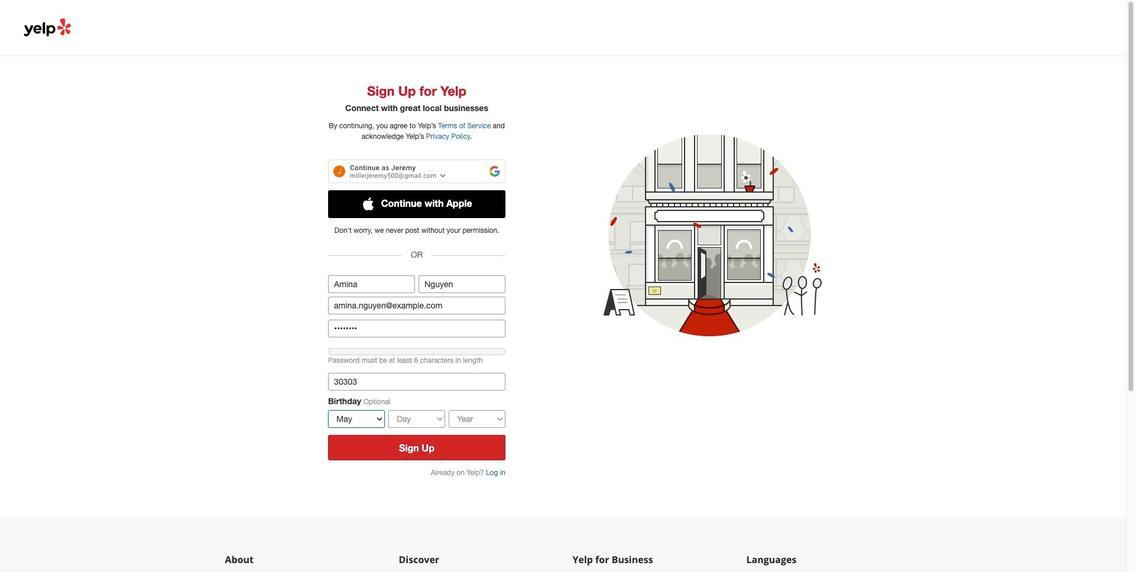 Task type: locate. For each thing, give the bounding box(es) containing it.
Email email field
[[328, 297, 506, 315]]

Last Name text field
[[419, 276, 506, 294]]



Task type: describe. For each thing, give the bounding box(es) containing it.
ZIP Code text field
[[328, 373, 506, 391]]

Password password field
[[328, 320, 506, 338]]

First Name text field
[[328, 276, 415, 294]]



Task type: vqa. For each thing, say whether or not it's contained in the screenshot.
16 claim filled v2 'image'
no



